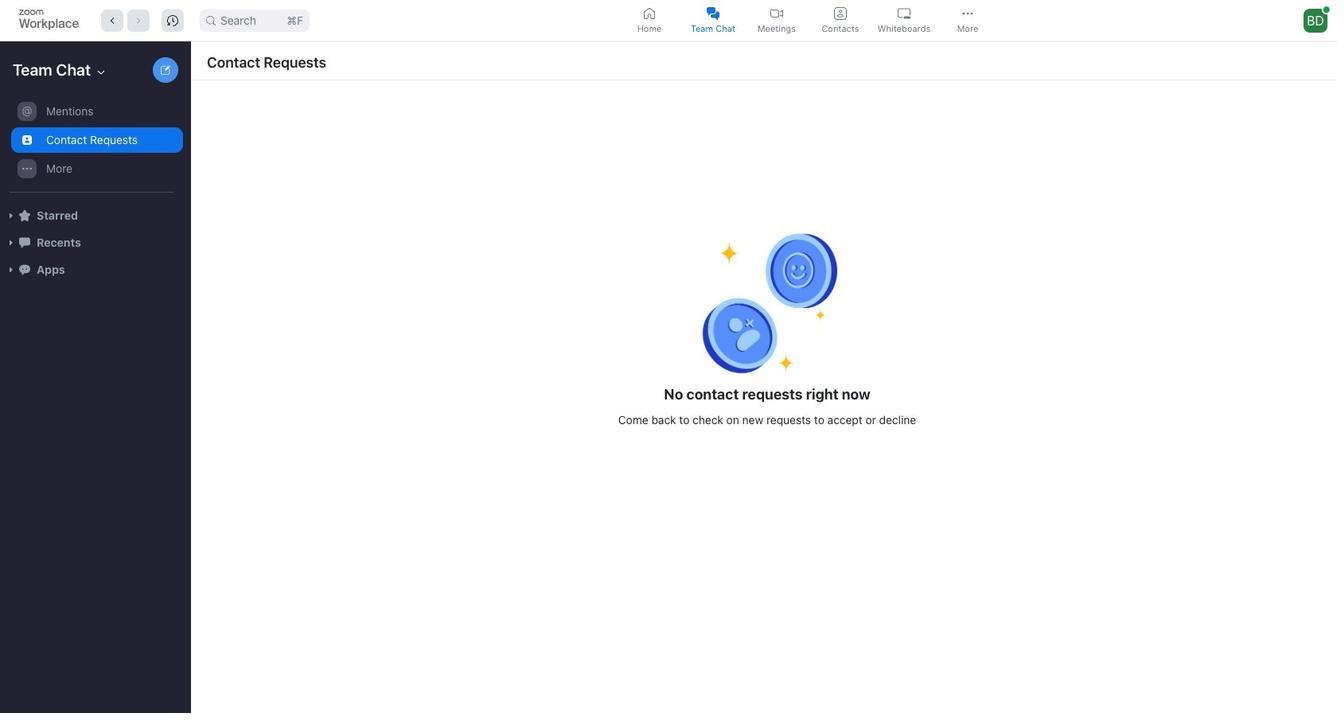 Task type: describe. For each thing, give the bounding box(es) containing it.
recents tree item
[[6, 229, 183, 256]]

new image
[[161, 65, 170, 75]]

star image
[[19, 210, 30, 221]]

triangle right image for starred tree item
[[6, 211, 16, 221]]

chevron left small image
[[107, 15, 118, 26]]

history image
[[167, 15, 178, 26]]

star image
[[19, 210, 30, 221]]



Task type: vqa. For each thing, say whether or not it's contained in the screenshot.
'TB'
no



Task type: locate. For each thing, give the bounding box(es) containing it.
triangle right image for the apps tree item
[[6, 265, 16, 275]]

chevron down small image
[[95, 66, 108, 79], [95, 66, 108, 79]]

triangle right image for recents tree item
[[6, 238, 16, 248]]

triangle right image inside recents tree item
[[6, 238, 16, 248]]

new image
[[161, 65, 170, 75]]

chatbot image
[[19, 264, 30, 275], [19, 264, 30, 275]]

triangle right image for starred tree item
[[6, 211, 16, 221]]

online image
[[1324, 6, 1331, 13], [1324, 6, 1331, 13]]

0 vertical spatial triangle right image
[[6, 211, 16, 221]]

1 vertical spatial triangle right image
[[6, 238, 16, 248]]

magnifier image
[[206, 16, 216, 25], [206, 16, 216, 25]]

triangle right image
[[6, 211, 16, 221], [6, 238, 16, 248]]

triangle right image
[[6, 211, 16, 221], [6, 238, 16, 248], [6, 265, 16, 275], [6, 265, 16, 275]]

history image
[[167, 15, 178, 26]]

1 triangle right image from the top
[[6, 211, 16, 221]]

2 triangle right image from the top
[[6, 238, 16, 248]]

chevron left small image
[[107, 15, 118, 26]]

apps tree item
[[6, 256, 183, 284]]

tab list
[[620, 2, 1002, 38]]

triangle right image for recents tree item
[[6, 238, 16, 248]]

group
[[0, 97, 183, 193]]

starred tree item
[[6, 202, 183, 229]]

chat image
[[19, 237, 30, 248], [19, 237, 30, 248]]

tree
[[0, 96, 188, 299]]



